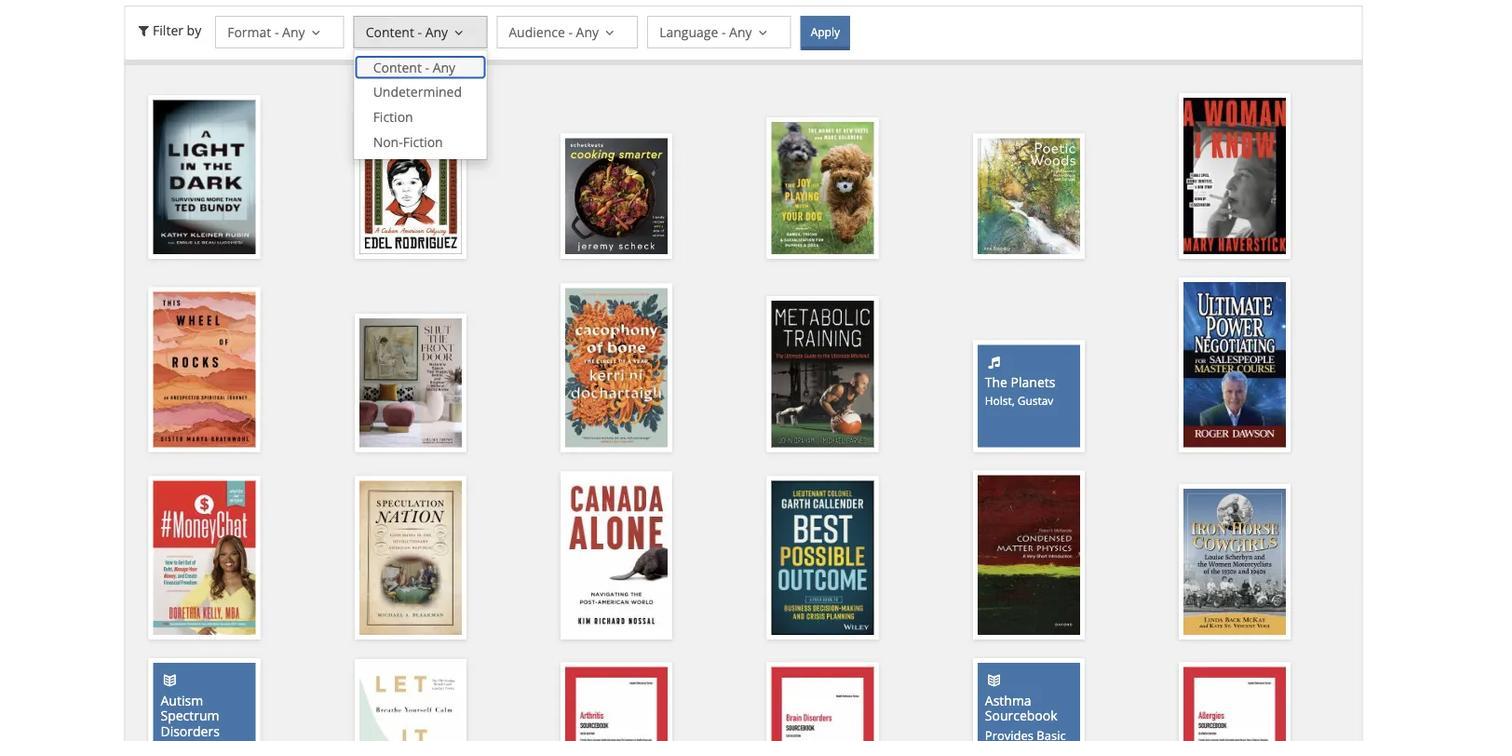 Task type: describe. For each thing, give the bounding box(es) containing it.
autism spectrum disorders sourcebook link
[[153, 663, 256, 742]]

language
[[660, 23, 718, 40]]

content - any undetermined fiction non-fiction
[[373, 58, 462, 151]]

autism
[[161, 692, 203, 709]]

shut the front door image
[[359, 318, 462, 447]]

language - any button
[[648, 16, 791, 49]]

- for content - any undetermined fiction non-fiction
[[425, 58, 429, 76]]

by
[[187, 21, 201, 39]]

a woman i know image
[[1184, 98, 1287, 254]]

metabolic training image
[[772, 301, 874, 447]]

content - any link
[[355, 55, 487, 80]]

the
[[985, 373, 1008, 391]]

audience
[[509, 23, 565, 40]]

book open image for autism
[[161, 671, 179, 689]]

music image
[[985, 353, 1004, 371]]

allergies sourcebook image
[[1184, 668, 1287, 742]]

worm image
[[359, 117, 462, 254]]

spectrum
[[161, 707, 219, 725]]

condensed matter physics image
[[978, 475, 1080, 635]]

- for format - any
[[275, 23, 279, 40]]

content - any
[[366, 23, 448, 40]]

filter
[[153, 21, 183, 39]]

0 vertical spatial fiction
[[373, 108, 413, 126]]

holst,
[[985, 393, 1015, 408]]

- for audience - any
[[569, 23, 573, 40]]

undetermined
[[373, 83, 462, 101]]

speculation nation image
[[359, 481, 462, 635]]

non-fiction link
[[355, 130, 487, 155]]

apply button
[[801, 16, 850, 50]]

- for content - any
[[418, 23, 422, 40]]

non-
[[373, 133, 403, 151]]

any for audience - any
[[576, 23, 599, 40]]

apply
[[811, 24, 840, 39]]

any for content - any undetermined fiction non-fiction
[[433, 58, 456, 76]]

format - any button
[[215, 16, 344, 49]]

let it go image
[[359, 664, 462, 742]]

content for content - any undetermined fiction non-fiction
[[373, 58, 422, 76]]



Task type: locate. For each thing, give the bounding box(es) containing it.
1 vertical spatial content
[[373, 58, 422, 76]]

canada alone image
[[566, 477, 668, 635]]

audience - any
[[509, 23, 599, 40]]

sourcebook
[[985, 707, 1058, 725], [161, 739, 233, 742]]

any up content - any link
[[425, 23, 448, 40]]

undetermined link
[[355, 80, 487, 105]]

1 horizontal spatial book open image
[[985, 671, 1004, 689]]

cacophony of bone image
[[566, 289, 668, 447]]

content up content - any link
[[366, 23, 414, 40]]

1 book open image from the left
[[161, 671, 179, 689]]

0 horizontal spatial sourcebook
[[161, 739, 233, 742]]

the planets holst, gustav
[[985, 373, 1056, 408]]

content - any button
[[354, 16, 487, 49]]

asthma
[[985, 692, 1032, 709]]

any for content - any
[[425, 23, 448, 40]]

gustav
[[1018, 393, 1054, 408]]

any right language at the left top of page
[[729, 23, 752, 40]]

best possible outcome image
[[772, 481, 874, 635]]

content for content - any
[[366, 23, 414, 40]]

- up undetermined link
[[425, 58, 429, 76]]

book open image up asthma
[[985, 671, 1004, 689]]

1 vertical spatial sourcebook
[[161, 739, 233, 742]]

asthma sourcebook
[[985, 692, 1058, 725]]

any right audience
[[576, 23, 599, 40]]

book open image up autism
[[161, 671, 179, 689]]

0 vertical spatial content
[[366, 23, 414, 40]]

- right language at the left top of page
[[722, 23, 726, 40]]

a light in the dark image
[[153, 100, 256, 254]]

1 horizontal spatial sourcebook
[[985, 707, 1058, 725]]

arthritis sourcebook image
[[566, 668, 668, 742]]

filter by
[[153, 21, 201, 39]]

2 book open image from the left
[[985, 671, 1004, 689]]

any
[[282, 23, 305, 40], [425, 23, 448, 40], [576, 23, 599, 40], [729, 23, 752, 40], [433, 58, 456, 76]]

content inside content - any undetermined fiction non-fiction
[[373, 58, 422, 76]]

filter image
[[135, 21, 153, 39]]

format - any
[[227, 23, 305, 40]]

any up undetermined link
[[433, 58, 456, 76]]

- for language - any
[[722, 23, 726, 40]]

content
[[366, 23, 414, 40], [373, 58, 422, 76]]

book open image for asthma
[[985, 671, 1004, 689]]

the joy of playing with your dog image
[[772, 122, 874, 254]]

- inside content - any undetermined fiction non-fiction
[[425, 58, 429, 76]]

format
[[227, 23, 271, 40]]

0 horizontal spatial book open image
[[161, 671, 179, 689]]

content up "undetermined"
[[373, 58, 422, 76]]

planets
[[1011, 373, 1056, 391]]

book open image inside autism spectrum disorders sourcebook link
[[161, 671, 179, 689]]

this wheel of rocks image
[[153, 292, 256, 447]]

audience - any button
[[497, 16, 638, 49]]

any inside content - any undetermined fiction non-fiction
[[433, 58, 456, 76]]

0 vertical spatial sourcebook
[[985, 707, 1058, 725]]

brain disorders sourcebook image
[[772, 668, 874, 742]]

any for language - any
[[729, 23, 752, 40]]

iron horse cowgirls image
[[1184, 489, 1287, 635]]

cooking smarter image
[[566, 138, 668, 254]]

content inside dropdown button
[[366, 23, 414, 40]]

-
[[275, 23, 279, 40], [418, 23, 422, 40], [569, 23, 573, 40], [722, 23, 726, 40], [425, 58, 429, 76]]

fiction link
[[355, 105, 487, 130]]

- right audience
[[569, 23, 573, 40]]

fiction up non-
[[373, 108, 413, 126]]

fiction
[[373, 108, 413, 126], [403, 133, 443, 151]]

ultimate power negotiating for salespeople master course image
[[1184, 282, 1287, 447]]

1 vertical spatial fiction
[[403, 133, 443, 151]]

autism spectrum disorders sourcebook
[[161, 692, 233, 742]]

any for format - any
[[282, 23, 305, 40]]

any right 'format' at left
[[282, 23, 305, 40]]

disorders
[[161, 723, 220, 741]]

- up content - any link
[[418, 23, 422, 40]]

asthma sourcebook link
[[978, 663, 1080, 742]]

poetic woods image
[[978, 138, 1080, 254]]

book open image inside asthma sourcebook link
[[985, 671, 1004, 689]]

fiction down fiction link
[[403, 133, 443, 151]]

#moneychat image
[[153, 481, 256, 635]]

- right 'format' at left
[[275, 23, 279, 40]]

language - any
[[660, 23, 752, 40]]

book open image
[[161, 671, 179, 689], [985, 671, 1004, 689]]



Task type: vqa. For each thing, say whether or not it's contained in the screenshot.
arthritis sourcebook Image
yes



